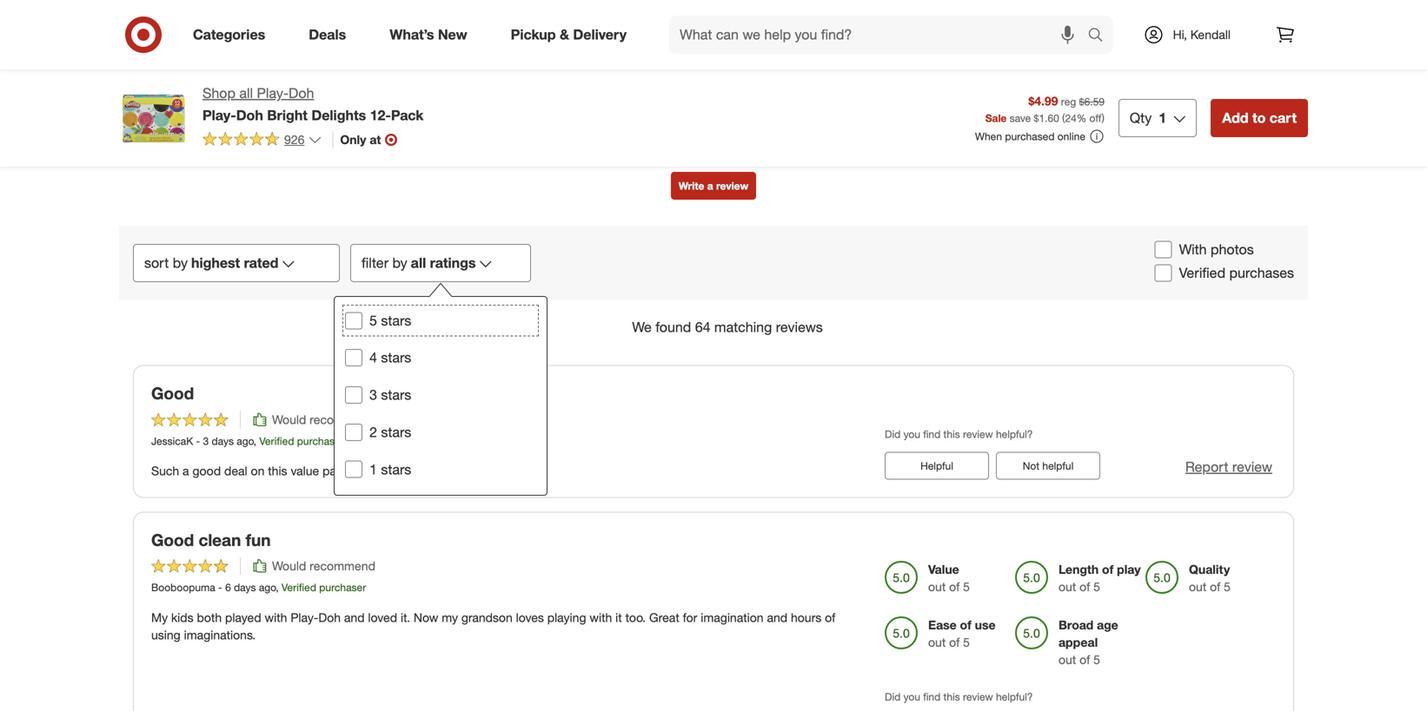 Task type: vqa. For each thing, say whether or not it's contained in the screenshot.
BROAD
yes



Task type: locate. For each thing, give the bounding box(es) containing it.
highest
[[191, 255, 240, 271]]

all right the shop
[[239, 85, 253, 102]]

4 stars from the top
[[381, 424, 411, 441]]

report review button
[[1185, 458, 1272, 477]]

jessicak - 3 days ago , verified purchaser
[[151, 435, 344, 448]]

such
[[151, 464, 179, 479]]

doh left loved at the left bottom
[[318, 610, 341, 626]]

verified up on
[[259, 435, 294, 448]]

0 horizontal spatial and
[[344, 610, 365, 626]]

1 horizontal spatial doh
[[289, 85, 314, 102]]

would up the jessicak - 3 days ago , verified purchaser
[[272, 412, 306, 427]]

good left clean
[[151, 531, 194, 551]]

bright
[[267, 107, 308, 124]]

this down ease of use out of 5
[[943, 691, 960, 704]]

1 horizontal spatial value
[[928, 563, 959, 578]]

all inside the shop all play-doh play-doh bright delights 12-pack
[[239, 85, 253, 102]]

play- up bright
[[257, 85, 289, 102]]

report
[[1185, 459, 1228, 476]]

shop
[[203, 85, 235, 102]]

would
[[272, 412, 306, 427], [272, 559, 306, 574]]

2 and from the left
[[767, 610, 788, 626]]

did you find this review helpful? down ease of use out of 5
[[885, 691, 1033, 704]]

0 horizontal spatial a
[[183, 464, 189, 479]]

0 horizontal spatial ,
[[254, 435, 256, 448]]

1 vertical spatial value
[[928, 563, 959, 578]]

0 vertical spatial good
[[151, 384, 194, 404]]

0 vertical spatial would
[[272, 412, 306, 427]]

926 link
[[203, 131, 322, 151]]

1 vertical spatial find
[[923, 691, 941, 704]]

0 vertical spatial ago
[[237, 435, 254, 448]]

0 vertical spatial all
[[239, 85, 253, 102]]

0 horizontal spatial -
[[196, 435, 200, 448]]

doh
[[289, 85, 314, 102], [236, 107, 263, 124], [318, 610, 341, 626]]

out for broad age appeal out of 5
[[1059, 653, 1076, 668]]

age
[[1097, 618, 1118, 633]]

out for length of play out of 5
[[1059, 580, 1076, 595]]

1 vertical spatial helpful?
[[996, 691, 1033, 704]]

use
[[975, 618, 996, 633]]

review right the report at the right
[[1232, 459, 1272, 476]]

purchases
[[1229, 265, 1294, 281]]

would recommend down 3 stars checkbox
[[272, 412, 375, 427]]

with left 'it' on the left of page
[[590, 610, 612, 626]]

0 vertical spatial did
[[885, 428, 901, 441]]

booboopuma - 6 days ago , verified purchaser
[[151, 582, 366, 595]]

1 vertical spatial recommend
[[310, 559, 375, 574]]

we
[[632, 319, 652, 336]]

1 vertical spatial you
[[904, 691, 920, 704]]

out down length
[[1059, 580, 1076, 595]]

doh inside my kids both played with play-doh and loved it. now my grandson loves playing with it too. great for imagination and hours of using imaginations.
[[318, 610, 341, 626]]

, up on
[[254, 435, 256, 448]]

fun
[[246, 531, 271, 551]]

value inside "value out of 5"
[[928, 563, 959, 578]]

2 recommend from the top
[[310, 559, 375, 574]]

2 would from the top
[[272, 559, 306, 574]]

5 down "appeal" at the right of the page
[[1093, 653, 1100, 668]]

1 vertical spatial did
[[885, 691, 901, 704]]

verified right 6
[[281, 582, 316, 595]]

0 vertical spatial -
[[196, 435, 200, 448]]

of up ease
[[949, 580, 960, 595]]

this right on
[[268, 464, 287, 479]]

0 horizontal spatial ago
[[237, 435, 254, 448]]

good up jessicak
[[151, 384, 194, 404]]

value left pack.
[[291, 464, 319, 479]]

recommend for good clean fun
[[310, 559, 375, 574]]

, for good clean fun
[[276, 582, 279, 595]]

6
[[225, 582, 231, 595]]

4 stars checkbox
[[345, 350, 362, 367]]

booboopuma
[[151, 582, 215, 595]]

delivery
[[573, 26, 627, 43]]

&
[[560, 26, 569, 43]]

2 vertical spatial verified
[[281, 582, 316, 595]]

to
[[1252, 110, 1266, 126]]

filter by all ratings
[[362, 255, 476, 271]]

0 vertical spatial ,
[[254, 435, 256, 448]]

1 vertical spatial good
[[151, 531, 194, 551]]

find up helpful
[[923, 428, 941, 441]]

by for filter by
[[392, 255, 407, 271]]

0 horizontal spatial days
[[212, 435, 234, 448]]

1 vertical spatial would
[[272, 559, 306, 574]]

3 stars from the top
[[381, 387, 411, 404]]

write
[[679, 179, 704, 193]]

imaginations.
[[184, 628, 256, 643]]

1 horizontal spatial by
[[392, 255, 407, 271]]

1 stars checkbox
[[345, 461, 362, 479]]

would recommend up booboopuma - 6 days ago , verified purchaser
[[272, 559, 375, 574]]

play- down the shop
[[203, 107, 236, 124]]

2 vertical spatial doh
[[318, 610, 341, 626]]

categories link
[[178, 16, 287, 54]]

1 vertical spatial play-
[[203, 107, 236, 124]]

-
[[196, 435, 200, 448], [218, 582, 222, 595]]

days right 6
[[234, 582, 256, 595]]

recommend down 3 stars checkbox
[[310, 412, 375, 427]]

of inside broad age appeal out of 5
[[1080, 653, 1090, 668]]

2 good from the top
[[151, 531, 194, 551]]

stars left 'are'
[[381, 461, 411, 478]]

1 vertical spatial -
[[218, 582, 222, 595]]

not helpful
[[1023, 460, 1074, 473]]

1.60
[[1039, 112, 1059, 125]]

clean
[[199, 531, 241, 551]]

did
[[885, 428, 901, 441], [885, 691, 901, 704]]

0 vertical spatial find
[[923, 428, 941, 441]]

1 vertical spatial doh
[[236, 107, 263, 124]]

1 vertical spatial all
[[411, 255, 426, 271]]

this up helpful
[[943, 428, 960, 441]]

review
[[716, 179, 749, 193], [963, 428, 993, 441], [1232, 459, 1272, 476], [963, 691, 993, 704]]

rated
[[244, 255, 278, 271]]

verified
[[1179, 265, 1226, 281], [259, 435, 294, 448], [281, 582, 316, 595]]

1 and from the left
[[344, 610, 365, 626]]

deals
[[309, 26, 346, 43]]

doh up bright
[[289, 85, 314, 102]]

1 right 1 stars checkbox at the bottom
[[369, 461, 377, 478]]

stars down "4 stars"
[[381, 387, 411, 404]]

0 vertical spatial would recommend
[[272, 412, 375, 427]]

stars for 4 stars
[[381, 350, 411, 367]]

1 horizontal spatial ago
[[259, 582, 276, 595]]

1 stars from the top
[[381, 312, 411, 329]]

with right played
[[265, 610, 287, 626]]

0 vertical spatial recommend
[[310, 412, 375, 427]]

would for good clean fun
[[272, 559, 306, 574]]

1 horizontal spatial and
[[767, 610, 788, 626]]

2 by from the left
[[392, 255, 407, 271]]

0 vertical spatial purchaser
[[297, 435, 344, 448]]

a inside write a review button
[[707, 179, 713, 193]]

stars for 5 stars
[[381, 312, 411, 329]]

verified down with
[[1179, 265, 1226, 281]]

5 down length
[[1093, 580, 1100, 595]]

1 horizontal spatial a
[[707, 179, 713, 193]]

my kids both played with play-doh and loved it. now my grandson loves playing with it too. great for imagination and hours of using imaginations.
[[151, 610, 835, 643]]

a for such
[[183, 464, 189, 479]]

0 horizontal spatial all
[[239, 85, 253, 102]]

out
[[928, 580, 946, 595], [1059, 580, 1076, 595], [1189, 580, 1207, 595], [928, 635, 946, 651], [1059, 653, 1076, 668]]

reviews
[[776, 319, 823, 336]]

stars right 2
[[381, 424, 411, 441]]

1 with from the left
[[265, 610, 287, 626]]

helpful?
[[996, 428, 1033, 441], [996, 691, 1033, 704]]

report review
[[1185, 459, 1272, 476]]

1 vertical spatial 3
[[203, 435, 209, 448]]

would recommend for good clean fun
[[272, 559, 375, 574]]

by right 'sort'
[[173, 255, 188, 271]]

kids
[[171, 610, 193, 626]]

5 down "value out of 5"
[[963, 635, 970, 651]]

of left use at bottom right
[[960, 618, 972, 633]]

not
[[1023, 460, 1040, 473]]

0 vertical spatial 3
[[369, 387, 377, 404]]

ago for good clean fun
[[259, 582, 276, 595]]

out down the quality
[[1189, 580, 1207, 595]]

1 vertical spatial purchaser
[[319, 582, 366, 595]]

kendall
[[1190, 27, 1231, 42]]

1 recommend from the top
[[310, 412, 375, 427]]

purchaser
[[297, 435, 344, 448], [319, 582, 366, 595]]

1 horizontal spatial days
[[234, 582, 256, 595]]

find down ease of use out of 5
[[923, 691, 941, 704]]

grandson
[[461, 610, 513, 626]]

good
[[192, 464, 221, 479]]

days up deal
[[212, 435, 234, 448]]

we found 64 matching reviews
[[632, 319, 823, 336]]

1 vertical spatial did you find this review helpful?
[[885, 691, 1033, 704]]

appeal
[[1059, 635, 1098, 651]]

1 vertical spatial ago
[[259, 582, 276, 595]]

stars right 4
[[381, 350, 411, 367]]

0 vertical spatial did you find this review helpful?
[[885, 428, 1033, 441]]

by right filter
[[392, 255, 407, 271]]

- left 6
[[218, 582, 222, 595]]

1 by from the left
[[173, 255, 188, 271]]

would recommend
[[272, 412, 375, 427], [272, 559, 375, 574]]

0 vertical spatial you
[[904, 428, 920, 441]]

add to cart button
[[1211, 99, 1308, 137]]

not helpful button
[[996, 452, 1100, 480]]

by
[[173, 255, 188, 271], [392, 255, 407, 271]]

1 vertical spatial days
[[234, 582, 256, 595]]

3 up good
[[203, 435, 209, 448]]

with
[[265, 610, 287, 626], [590, 610, 612, 626]]

out inside ease of use out of 5
[[928, 635, 946, 651]]

2 horizontal spatial play-
[[291, 610, 318, 626]]

verified for good clean fun
[[281, 582, 316, 595]]

play- down booboopuma - 6 days ago , verified purchaser
[[291, 610, 318, 626]]

1 horizontal spatial -
[[218, 582, 222, 595]]

5 down the quality
[[1224, 580, 1231, 595]]

1 right qty at the right top of the page
[[1159, 110, 1167, 126]]

a right write
[[707, 179, 713, 193]]

5 inside quality out of 5
[[1224, 580, 1231, 595]]

2 did from the top
[[885, 691, 901, 704]]

0 vertical spatial helpful?
[[996, 428, 1033, 441]]

colors
[[379, 464, 413, 479]]

1 vertical spatial 1
[[369, 461, 377, 478]]

2 horizontal spatial doh
[[318, 610, 341, 626]]

pack
[[391, 107, 424, 124]]

1 good from the top
[[151, 384, 194, 404]]

out down "appeal" at the right of the page
[[1059, 653, 1076, 668]]

, right 6
[[276, 582, 279, 595]]

out inside broad age appeal out of 5
[[1059, 653, 1076, 668]]

What can we help you find? suggestions appear below search field
[[669, 16, 1092, 54]]

ago up played
[[259, 582, 276, 595]]

2 vertical spatial play-
[[291, 610, 318, 626]]

2 find from the top
[[923, 691, 941, 704]]

2 would recommend from the top
[[272, 559, 375, 574]]

0 horizontal spatial by
[[173, 255, 188, 271]]

and left hours at the right of page
[[767, 610, 788, 626]]

$
[[1034, 112, 1039, 125]]

did you find this review helpful? up helpful
[[885, 428, 1033, 441]]

both
[[197, 610, 222, 626]]

0 vertical spatial value
[[291, 464, 319, 479]]

play-
[[257, 85, 289, 102], [203, 107, 236, 124], [291, 610, 318, 626]]

5 up ease of use out of 5
[[963, 580, 970, 595]]

1 horizontal spatial 3
[[369, 387, 377, 404]]

1 vertical spatial would recommend
[[272, 559, 375, 574]]

ratings
[[430, 255, 476, 271]]

it
[[616, 610, 622, 626]]

a right such
[[183, 464, 189, 479]]

of down the quality
[[1210, 580, 1220, 595]]

1 vertical spatial a
[[183, 464, 189, 479]]

recommend up loved at the left bottom
[[310, 559, 375, 574]]

1 would recommend from the top
[[272, 412, 375, 427]]

2 with from the left
[[590, 610, 612, 626]]

0 horizontal spatial with
[[265, 610, 287, 626]]

when purchased online
[[975, 130, 1085, 143]]

2 you from the top
[[904, 691, 920, 704]]

out up ease
[[928, 580, 946, 595]]

out down ease
[[928, 635, 946, 651]]

would up booboopuma - 6 days ago , verified purchaser
[[272, 559, 306, 574]]

stars for 1 stars
[[381, 461, 411, 478]]

find
[[923, 428, 941, 441], [923, 691, 941, 704]]

)
[[1102, 112, 1105, 125]]

helpful
[[1042, 460, 1074, 473]]

1 horizontal spatial ,
[[276, 582, 279, 595]]

1 would from the top
[[272, 412, 306, 427]]

hours
[[791, 610, 822, 626]]

0 vertical spatial a
[[707, 179, 713, 193]]

out inside length of play out of 5
[[1059, 580, 1076, 595]]

0 horizontal spatial doh
[[236, 107, 263, 124]]

all left ratings
[[411, 255, 426, 271]]

2 stars from the top
[[381, 350, 411, 367]]

1 horizontal spatial with
[[590, 610, 612, 626]]

for
[[683, 610, 697, 626]]

ago up deal
[[237, 435, 254, 448]]

0 vertical spatial play-
[[257, 85, 289, 102]]

value up ease
[[928, 563, 959, 578]]

would recommend for good
[[272, 412, 375, 427]]

1 horizontal spatial 1
[[1159, 110, 1167, 126]]

sort by highest rated
[[144, 255, 278, 271]]

- right jessicak
[[196, 435, 200, 448]]

of right hours at the right of page
[[825, 610, 835, 626]]

purchaser for good clean fun
[[319, 582, 366, 595]]

ago
[[237, 435, 254, 448], [259, 582, 276, 595]]

and
[[344, 610, 365, 626], [767, 610, 788, 626]]

1 vertical spatial verified
[[259, 435, 294, 448]]

5 stars from the top
[[381, 461, 411, 478]]

$6.59
[[1079, 95, 1105, 108]]

0 vertical spatial days
[[212, 435, 234, 448]]

3
[[369, 387, 377, 404], [203, 435, 209, 448]]

with
[[1179, 241, 1207, 258]]

doh up 926 link
[[236, 107, 263, 124]]

3 right 3 stars checkbox
[[369, 387, 377, 404]]

stars up "4 stars"
[[381, 312, 411, 329]]

1 vertical spatial ,
[[276, 582, 279, 595]]

0 horizontal spatial 3
[[203, 435, 209, 448]]

of down "appeal" at the right of the page
[[1080, 653, 1090, 668]]

1 horizontal spatial play-
[[257, 85, 289, 102]]

and left loved at the left bottom
[[344, 610, 365, 626]]

of inside "value out of 5"
[[949, 580, 960, 595]]



Task type: describe. For each thing, give the bounding box(es) containing it.
5 right '5 stars' option
[[369, 312, 377, 329]]

0 horizontal spatial value
[[291, 464, 319, 479]]

using
[[151, 628, 181, 643]]

1 you from the top
[[904, 428, 920, 441]]

good for good
[[151, 384, 194, 404]]

hi, kendall
[[1173, 27, 1231, 42]]

it.
[[401, 610, 410, 626]]

search button
[[1080, 16, 1122, 57]]

loved
[[368, 610, 397, 626]]

5 stars checkbox
[[345, 312, 362, 330]]

0 horizontal spatial 1
[[369, 461, 377, 478]]

length of play out of 5
[[1059, 563, 1141, 595]]

$4.99 reg $6.59 sale save $ 1.60 ( 24 % off )
[[985, 94, 1105, 125]]

- for good
[[196, 435, 200, 448]]

5 inside ease of use out of 5
[[963, 635, 970, 651]]

with photos
[[1179, 241, 1254, 258]]

1 helpful? from the top
[[996, 428, 1033, 441]]

2
[[369, 424, 377, 441]]

hi,
[[1173, 27, 1187, 42]]

when
[[975, 130, 1002, 143]]

1 stars
[[369, 461, 411, 478]]

2 vertical spatial this
[[943, 691, 960, 704]]

jessicak
[[151, 435, 193, 448]]

%
[[1077, 112, 1087, 125]]

new
[[438, 26, 467, 43]]

verified for good
[[259, 435, 294, 448]]

the
[[356, 464, 376, 479]]

pickup & delivery link
[[496, 16, 648, 54]]

what's
[[390, 26, 434, 43]]

out for ease of use out of 5
[[928, 635, 946, 651]]

purchaser for good
[[297, 435, 344, 448]]

value out of 5
[[928, 563, 970, 595]]

add
[[1222, 110, 1249, 126]]

my
[[151, 610, 168, 626]]

of left play
[[1102, 563, 1114, 578]]

1 did from the top
[[885, 428, 901, 441]]

of inside quality out of 5
[[1210, 580, 1220, 595]]

verified purchases
[[1179, 265, 1294, 281]]

guest review image 1 of 2, zoom in image
[[591, 23, 700, 132]]

64
[[695, 319, 711, 336]]

write a review button
[[671, 172, 756, 200]]

quality
[[1189, 563, 1230, 578]]

days for good
[[212, 435, 234, 448]]

matching
[[714, 319, 772, 336]]

12-
[[370, 107, 391, 124]]

play
[[1117, 563, 1141, 578]]

1 find from the top
[[923, 428, 941, 441]]

2 helpful? from the top
[[996, 691, 1033, 704]]

1 did you find this review helpful? from the top
[[885, 428, 1033, 441]]

what's new
[[390, 26, 467, 43]]

4
[[369, 350, 377, 367]]

a for write
[[707, 179, 713, 193]]

good for good clean fun
[[151, 531, 194, 551]]

shop all play-doh play-doh bright delights 12-pack
[[203, 85, 424, 124]]

0 vertical spatial 1
[[1159, 110, 1167, 126]]

Verified purchases checkbox
[[1155, 264, 1172, 282]]

photos
[[1211, 241, 1254, 258]]

would for good
[[272, 412, 306, 427]]

5 inside length of play out of 5
[[1093, 580, 1100, 595]]

filter
[[362, 255, 389, 271]]

categories
[[193, 26, 265, 43]]

on
[[251, 464, 265, 479]]

ago for good
[[237, 435, 254, 448]]

1 vertical spatial this
[[268, 464, 287, 479]]

delights
[[311, 107, 366, 124]]

recommend for good
[[310, 412, 375, 427]]

guest review image 2 of 2, zoom in image
[[714, 23, 822, 132]]

sale
[[985, 112, 1007, 125]]

0 vertical spatial verified
[[1179, 265, 1226, 281]]

ease
[[928, 618, 957, 633]]

With photos checkbox
[[1155, 241, 1172, 259]]

loves
[[516, 610, 544, 626]]

save
[[1010, 112, 1031, 125]]

are
[[416, 464, 433, 479]]

such a good deal on this value pack. the colors are pretty
[[151, 464, 468, 479]]

days for good clean fun
[[234, 582, 256, 595]]

stars for 2 stars
[[381, 424, 411, 441]]

pickup & delivery
[[511, 26, 627, 43]]

good clean fun
[[151, 531, 271, 551]]

5 stars
[[369, 312, 411, 329]]

2 stars checkbox
[[345, 424, 362, 441]]

deals link
[[294, 16, 368, 54]]

length
[[1059, 563, 1099, 578]]

play- inside my kids both played with play-doh and loved it. now my grandson loves playing with it too. great for imagination and hours of using imaginations.
[[291, 610, 318, 626]]

reg
[[1061, 95, 1076, 108]]

quality out of 5
[[1189, 563, 1231, 595]]

- for good clean fun
[[218, 582, 222, 595]]

3 stars
[[369, 387, 411, 404]]

3 stars checkbox
[[345, 387, 362, 404]]

0 vertical spatial doh
[[289, 85, 314, 102]]

$4.99
[[1029, 94, 1058, 109]]

write a review
[[679, 179, 749, 193]]

review up helpful button
[[963, 428, 993, 441]]

5 inside "value out of 5"
[[963, 580, 970, 595]]

5 inside broad age appeal out of 5
[[1093, 653, 1100, 668]]

at
[[370, 132, 381, 147]]

pack.
[[323, 464, 352, 479]]

24
[[1065, 112, 1077, 125]]

pickup
[[511, 26, 556, 43]]

review right write
[[716, 179, 749, 193]]

1 horizontal spatial all
[[411, 255, 426, 271]]

image of play-doh bright delights 12-pack image
[[119, 83, 189, 153]]

great
[[649, 610, 679, 626]]

of inside my kids both played with play-doh and loved it. now my grandson loves playing with it too. great for imagination and hours of using imaginations.
[[825, 610, 835, 626]]

cart
[[1270, 110, 1297, 126]]

imagination
[[701, 610, 764, 626]]

stars for 3 stars
[[381, 387, 411, 404]]

of down ease
[[949, 635, 960, 651]]

0 vertical spatial this
[[943, 428, 960, 441]]

of down length
[[1080, 580, 1090, 595]]

qty
[[1130, 110, 1152, 126]]

, for good
[[254, 435, 256, 448]]

helpful
[[921, 460, 953, 473]]

playing
[[547, 610, 586, 626]]

by for sort by
[[173, 255, 188, 271]]

qty 1
[[1130, 110, 1167, 126]]

review down ease of use out of 5
[[963, 691, 993, 704]]

out inside quality out of 5
[[1189, 580, 1207, 595]]

0 horizontal spatial play-
[[203, 107, 236, 124]]

2 did you find this review helpful? from the top
[[885, 691, 1033, 704]]

my
[[442, 610, 458, 626]]

now
[[414, 610, 438, 626]]

search
[[1080, 28, 1122, 45]]

purchased
[[1005, 130, 1055, 143]]

helpful button
[[885, 452, 989, 480]]

out inside "value out of 5"
[[928, 580, 946, 595]]

online
[[1058, 130, 1085, 143]]

2 stars
[[369, 424, 411, 441]]

only
[[340, 132, 366, 147]]



